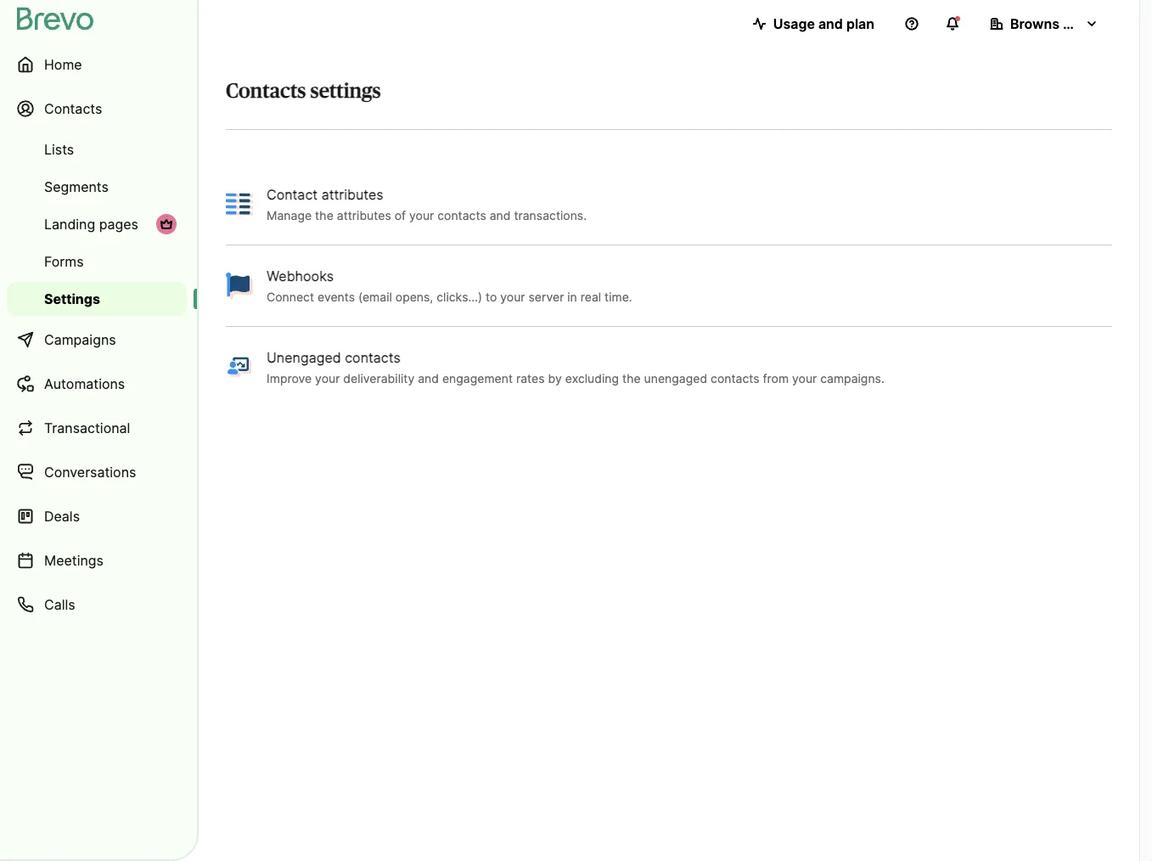 Task type: locate. For each thing, give the bounding box(es) containing it.
contacts up deliverability
[[345, 349, 401, 365]]

forms
[[44, 253, 84, 270]]

clicks…)
[[437, 289, 483, 304]]

settings
[[44, 291, 100, 307]]

deliverability
[[343, 371, 415, 385]]

0 vertical spatial and
[[819, 15, 843, 32]]

usage and plan button
[[740, 7, 889, 41]]

1 vertical spatial the
[[623, 371, 641, 385]]

campaigns
[[44, 331, 116, 348]]

your
[[409, 208, 434, 222], [501, 289, 525, 304], [315, 371, 340, 385], [793, 371, 817, 385]]

contacts up lists
[[44, 100, 102, 117]]

0 horizontal spatial and
[[418, 371, 439, 385]]

browns enterprise
[[1011, 15, 1132, 32]]

and left engagement
[[418, 371, 439, 385]]

attributes right contact
[[322, 186, 384, 202]]

0 horizontal spatial the
[[315, 208, 334, 222]]

your right of
[[409, 208, 434, 222]]

conversations link
[[7, 452, 187, 493]]

and inside unengaged contacts improve your deliverability and engagement rates by excluding the unengaged contacts from your campaigns.
[[418, 371, 439, 385]]

settings
[[310, 82, 381, 102]]

0 vertical spatial contacts
[[438, 208, 487, 222]]

opens,
[[396, 289, 433, 304]]

contacts right of
[[438, 208, 487, 222]]

1 vertical spatial contacts
[[345, 349, 401, 365]]

2 vertical spatial and
[[418, 371, 439, 385]]

attributes
[[322, 186, 384, 202], [337, 208, 391, 222]]

the inside unengaged contacts improve your deliverability and engagement rates by excluding the unengaged contacts from your campaigns.
[[623, 371, 641, 385]]

0 horizontal spatial contacts
[[44, 100, 102, 117]]

contacts
[[226, 82, 306, 102], [44, 100, 102, 117]]

from
[[763, 371, 789, 385]]

2 horizontal spatial and
[[819, 15, 843, 32]]

1 horizontal spatial and
[[490, 208, 511, 222]]

segments
[[44, 178, 109, 195]]

time.
[[605, 289, 633, 304]]

and left 'transactions.'
[[490, 208, 511, 222]]

webhooks
[[267, 267, 334, 284]]

your down unengaged
[[315, 371, 340, 385]]

and left plan
[[819, 15, 843, 32]]

pages
[[99, 216, 138, 232]]

manage
[[267, 208, 312, 222]]

and
[[819, 15, 843, 32], [490, 208, 511, 222], [418, 371, 439, 385]]

the
[[315, 208, 334, 222], [623, 371, 641, 385]]

segments link
[[7, 170, 187, 204]]

the right manage
[[315, 208, 334, 222]]

lists link
[[7, 133, 187, 167]]

of
[[395, 208, 406, 222]]

contacts settings
[[226, 82, 381, 102]]

webhooks connect events (email opens, clicks…) to your server in real time.
[[267, 267, 633, 304]]

by
[[548, 371, 562, 385]]

automations link
[[7, 364, 187, 404]]

meetings
[[44, 552, 104, 569]]

improve
[[267, 371, 312, 385]]

your right the to
[[501, 289, 525, 304]]

engagement
[[442, 371, 513, 385]]

1 horizontal spatial contacts
[[226, 82, 306, 102]]

and inside button
[[819, 15, 843, 32]]

enterprise
[[1063, 15, 1132, 32]]

contacts left settings
[[226, 82, 306, 102]]

browns enterprise button
[[977, 7, 1132, 41]]

left___rvooi image
[[160, 217, 173, 231]]

0 vertical spatial the
[[315, 208, 334, 222]]

0 horizontal spatial contacts
[[345, 349, 401, 365]]

events
[[318, 289, 355, 304]]

contacts
[[438, 208, 487, 222], [345, 349, 401, 365], [711, 371, 760, 385]]

1 vertical spatial and
[[490, 208, 511, 222]]

1 horizontal spatial contacts
[[438, 208, 487, 222]]

excluding
[[566, 371, 619, 385]]

your inside webhooks connect events (email opens, clicks…) to your server in real time.
[[501, 289, 525, 304]]

campaigns link
[[7, 319, 187, 360]]

attributes left of
[[337, 208, 391, 222]]

the right "excluding"
[[623, 371, 641, 385]]

usage
[[774, 15, 815, 32]]

contacts left the 'from'
[[711, 371, 760, 385]]

2 vertical spatial contacts
[[711, 371, 760, 385]]

in
[[568, 289, 578, 304]]

unengaged
[[267, 349, 341, 365]]

meetings link
[[7, 540, 187, 581]]

unengaged contacts improve your deliverability and engagement rates by excluding the unengaged contacts from your campaigns.
[[267, 349, 885, 385]]

home link
[[7, 44, 187, 85]]

1 horizontal spatial the
[[623, 371, 641, 385]]



Task type: vqa. For each thing, say whether or not it's contained in the screenshot.
bottom attributes
yes



Task type: describe. For each thing, give the bounding box(es) containing it.
calls
[[44, 596, 75, 613]]

forms link
[[7, 245, 187, 279]]

usage and plan
[[774, 15, 875, 32]]

settings link
[[7, 282, 187, 316]]

your inside contact attributes manage the attributes of your contacts and transactions.
[[409, 208, 434, 222]]

real
[[581, 289, 602, 304]]

transactional link
[[7, 408, 187, 449]]

lists
[[44, 141, 74, 158]]

and inside contact attributes manage the attributes of your contacts and transactions.
[[490, 208, 511, 222]]

contacts link
[[7, 88, 187, 129]]

1 vertical spatial attributes
[[337, 208, 391, 222]]

plan
[[847, 15, 875, 32]]

deals
[[44, 508, 80, 525]]

landing
[[44, 216, 95, 232]]

browns
[[1011, 15, 1060, 32]]

rates
[[516, 371, 545, 385]]

deals link
[[7, 496, 187, 537]]

landing pages link
[[7, 207, 187, 241]]

contacts inside contact attributes manage the attributes of your contacts and transactions.
[[438, 208, 487, 222]]

your right the 'from'
[[793, 371, 817, 385]]

the inside contact attributes manage the attributes of your contacts and transactions.
[[315, 208, 334, 222]]

calls link
[[7, 584, 187, 625]]

to
[[486, 289, 497, 304]]

contact attributes manage the attributes of your contacts and transactions.
[[267, 186, 587, 222]]

contacts for contacts settings
[[226, 82, 306, 102]]

home
[[44, 56, 82, 73]]

landing pages
[[44, 216, 138, 232]]

(email
[[359, 289, 392, 304]]

conversations
[[44, 464, 136, 480]]

transactions.
[[514, 208, 587, 222]]

server
[[529, 289, 564, 304]]

contacts for contacts
[[44, 100, 102, 117]]

campaigns.
[[821, 371, 885, 385]]

0 vertical spatial attributes
[[322, 186, 384, 202]]

automations
[[44, 375, 125, 392]]

2 horizontal spatial contacts
[[711, 371, 760, 385]]

connect
[[267, 289, 314, 304]]

contact
[[267, 186, 318, 202]]

transactional
[[44, 420, 130, 436]]

unengaged
[[644, 371, 708, 385]]



